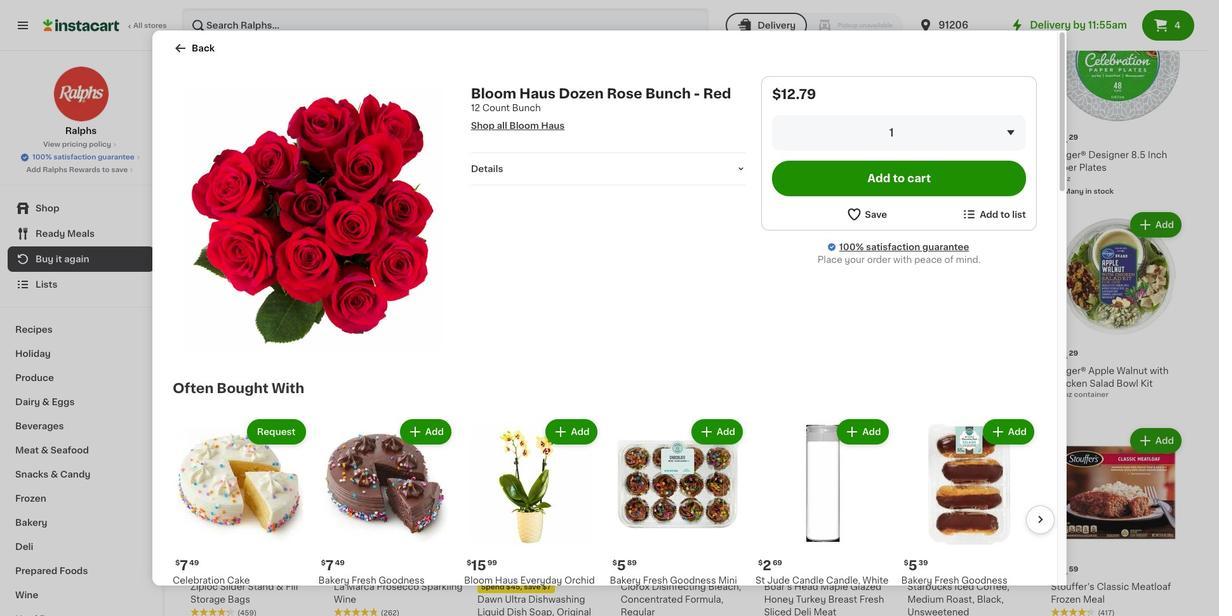 Task type: describe. For each thing, give the bounding box(es) containing it.
0 vertical spatial ralphs
[[65, 126, 97, 135]]

8 for $ 8 39
[[628, 565, 637, 579]]

starbucks
[[908, 582, 953, 591]]

5 for bakery fresh goodness mini chocolate cupcakes
[[617, 559, 626, 572]]

$45,
[[506, 584, 522, 591]]

91206
[[939, 20, 969, 30]]

cut
[[908, 163, 924, 172]]

bloom haus dozen rose bunch - red 12 count bunch
[[471, 87, 731, 112]]

satisfaction inside 100% satisfaction guarantee button
[[53, 154, 96, 161]]

everyday
[[521, 576, 562, 585]]

request button
[[248, 420, 305, 443]]

apple
[[1089, 367, 1115, 375]]

cart
[[908, 173, 931, 184]]

eggs
[[52, 398, 75, 407]]

satisfaction inside 100% satisfaction guarantee link
[[866, 243, 921, 252]]

4 for kroger® apple walnut with chicken salad bowl kit
[[1058, 349, 1068, 363]]

$ 7 49 for bakery
[[321, 559, 345, 572]]

frozen link
[[8, 487, 154, 511]]

$ inside $ 15
[[767, 566, 772, 573]]

0 horizontal spatial bunch
[[512, 104, 541, 112]]

4 inside button
[[1175, 21, 1181, 30]]

orchid
[[565, 576, 595, 585]]

add button for bloom haus everyday orchid
[[547, 420, 596, 443]]

$ 15 99 for bloom haus everyday orchid
[[467, 559, 497, 572]]

service type group
[[726, 13, 903, 38]]

shop for shop
[[36, 204, 59, 213]]

o
[[512, 151, 520, 160]]

add button for dawn ultra dishwashing liquid dish soap, origina
[[558, 429, 607, 452]]

loin
[[926, 163, 945, 172]]

turkey for o
[[477, 163, 507, 172]]

$ 6 19
[[480, 565, 503, 579]]

seafood
[[51, 446, 89, 455]]

haus for dozen
[[520, 87, 556, 100]]

classic
[[1097, 582, 1130, 591]]

$ 5 39
[[904, 559, 928, 572]]

snacks & candy link
[[8, 462, 154, 487]]

39 for 5
[[919, 559, 928, 566]]

99 for bloom haus everyday orchid
[[488, 559, 497, 566]]

add button for bakery fresh goodness celebration chocolate cake
[[401, 420, 450, 443]]

fresh inside fresh atlantic salmon center cut loin farm raised (never frozen; sustainably sourced)
[[908, 151, 933, 160]]

place
[[818, 255, 843, 264]]

wine inside $ 24 la marca prosecco sparkling wine
[[334, 595, 356, 604]]

turkey inside boar's head maple glazed honey turkey breast fresh sliced deli meat
[[796, 595, 826, 604]]

view pricing policy
[[43, 141, 111, 148]]

69
[[773, 559, 783, 566]]

buy it again link
[[8, 246, 154, 272]]

frozen inside stouffer's classic meatloaf frozen meal
[[1051, 595, 1081, 604]]

3
[[310, 367, 316, 375]]

disinfecting for 8
[[652, 582, 706, 591]]

chocolate for cupcakes
[[610, 588, 656, 597]]

bloom
[[510, 121, 539, 130]]

wine link
[[8, 583, 154, 607]]

sourced)
[[994, 176, 1034, 185]]

0 horizontal spatial to
[[102, 166, 110, 173]]

it
[[56, 255, 62, 264]]

place your order with peace of mind.
[[818, 255, 981, 264]]

/lb for boar's head ovengold roasted turkey breast fresh sliced deli meat
[[372, 133, 386, 143]]

dawn
[[477, 595, 503, 604]]

all
[[133, 22, 142, 29]]

prepared foods
[[15, 567, 88, 575]]

turkey for head
[[374, 163, 404, 172]]

designer
[[1089, 151, 1129, 160]]

fresh inside boar's head maple glazed honey turkey breast fresh sliced deli meat
[[860, 595, 885, 604]]

celebration inside "bakery fresh goodness celebration chocolate cake"
[[319, 588, 371, 597]]

of
[[945, 255, 954, 264]]

6 for $ 6 19
[[485, 565, 494, 579]]

& for eggs
[[42, 398, 50, 407]]

$ for clorox disinfecting bleach, concentrated formula, regular
[[623, 566, 628, 573]]

meat & seafood
[[15, 446, 89, 455]]

product group containing 24
[[334, 426, 467, 616]]

snacks
[[15, 470, 48, 479]]

many in stock for plates
[[1064, 188, 1114, 195]]

prosecco
[[377, 582, 419, 591]]

rose
[[607, 87, 643, 100]]

$ inside $ 8 ziploc slider stand & fill storage bags
[[193, 566, 198, 573]]

paper for select-
[[244, 163, 270, 172]]

add to list button
[[962, 206, 1026, 222]]

kroger® ultra select-a-sheet double roll paper towels l (large)
[[191, 151, 320, 182]]

add inside 'button'
[[868, 173, 891, 184]]

toilet
[[640, 163, 664, 172]]

punch,
[[844, 151, 875, 160]]

0 horizontal spatial 59
[[764, 188, 774, 195]]

1 horizontal spatial 100%
[[840, 243, 864, 252]]

4 for stouffer's classic meatloaf frozen meal
[[1058, 565, 1068, 579]]

celebration cake
[[173, 576, 250, 585]]

wax
[[756, 588, 775, 597]]

select-
[[251, 151, 284, 160]]

100% satisfaction guarantee button
[[20, 150, 142, 163]]

with for walnut
[[1150, 367, 1169, 375]]

1 vertical spatial guarantee
[[923, 243, 970, 252]]

ultra for dawn
[[505, 595, 526, 604]]

49 for celebration
[[189, 559, 199, 566]]

many for 48
[[1064, 188, 1084, 195]]

$ 5 89
[[613, 559, 637, 572]]

in for double
[[225, 188, 232, 195]]

add button for kroger® apple walnut with chicken salad bowl kit
[[1132, 214, 1181, 236]]

haus
[[541, 121, 565, 130]]

delivery for delivery by 11:55am
[[1030, 20, 1071, 30]]

7 for bakery fresh goodness celebration chocolate cake
[[326, 559, 334, 572]]

$ 6 39
[[337, 349, 361, 363]]

maid
[[798, 151, 820, 160]]

$ for clorox disinfecting wipes, 3 pack
[[193, 350, 198, 357]]

$ 15 99 inside $15.99 per pound element
[[337, 134, 367, 147]]

marca
[[347, 582, 375, 591]]

in for plates
[[1086, 188, 1092, 195]]

15 up roasted
[[341, 134, 356, 147]]

0 horizontal spatial deli
[[15, 542, 33, 551]]

ny
[[1009, 588, 1021, 597]]

ralphs logo image
[[53, 66, 109, 122]]

bakery for bakery
[[15, 518, 47, 527]]

$ 4 29 for kroger® designer 8.5 inch paper plates
[[1054, 134, 1079, 147]]

shop for shop all bloom haus
[[471, 121, 495, 130]]

1 vertical spatial ralphs
[[43, 166, 67, 173]]

by
[[1074, 20, 1086, 30]]

order
[[867, 255, 891, 264]]

100% inside button
[[32, 154, 52, 161]]

0 vertical spatial cake
[[227, 576, 250, 585]]

fresh inside boar's head ovengold roasted turkey breast fresh sliced deli meat $1.00/oz
[[437, 163, 462, 172]]

$ inside $ 24 la marca prosecco sparkling wine
[[337, 566, 341, 573]]

add button for ziploc slider stand & fill storage bags
[[271, 429, 320, 452]]

meal
[[1084, 595, 1105, 604]]

l
[[191, 175, 195, 182]]

instacart logo image
[[43, 18, 119, 33]]

$ for kroger® apple walnut with chicken salad bowl kit
[[1054, 350, 1058, 357]]

chocolate for iced,
[[936, 588, 982, 597]]

minute
[[764, 151, 795, 160]]

all
[[497, 121, 507, 130]]

clorox for 15
[[191, 367, 220, 375]]

sheet
[[294, 151, 320, 160]]

2 inside 2 minute maid fruit punch, made w/ real fruit juice
[[772, 134, 780, 147]]

1 horizontal spatial bunch
[[646, 87, 691, 100]]

coffee,
[[977, 582, 1010, 591]]

frozen;
[[908, 176, 938, 185]]

meat inside boar's head ovengold roasted turkey breast fresh sliced deli meat $1.00/oz
[[384, 176, 406, 185]]

6 for $ 6 39
[[341, 349, 350, 363]]

double inside kroger® soft & strong double roll toilet paper
[[721, 151, 753, 160]]

$ 4 29 for kroger® apple walnut with chicken salad bowl kit
[[1054, 349, 1079, 363]]

add button for kroger® ultra select-a-sheet double roll paper towels
[[271, 0, 320, 21]]

honey
[[764, 595, 794, 604]]

100% satisfaction guarantee inside 100% satisfaction guarantee button
[[32, 154, 135, 161]]

bloom haus everyday orchid
[[464, 576, 595, 585]]

$ 8 59
[[910, 565, 935, 579]]

kroger® for salad
[[1051, 367, 1087, 375]]

unsweetened
[[908, 608, 970, 616]]

wipes,
[[278, 367, 308, 375]]

2 minute maid fruit punch, made w/ real fruit juice
[[764, 134, 875, 172]]

save inside the add ralphs rewards to save link
[[111, 166, 128, 173]]

again
[[64, 255, 89, 264]]

add button for bakery fresh goodness mini chocolate cupcakes
[[693, 420, 742, 443]]

lists
[[36, 280, 57, 289]]

dishwashing
[[528, 595, 585, 604]]

39 for 8
[[639, 566, 648, 573]]

$15.99 per pound element for boar's head maple glazed honey turkey breast fresh sliced deli meat
[[764, 564, 898, 581]]

breast inside boar's head ovengold roasted turkey breast fresh sliced deli meat $1.00/oz
[[406, 163, 435, 172]]

sliced inside boar's head maple glazed honey turkey breast fresh sliced deli meat
[[764, 608, 792, 616]]

a-
[[284, 151, 294, 160]]

haus for everyday
[[495, 576, 518, 585]]

view pricing policy link
[[43, 140, 119, 150]]

produce
[[15, 373, 54, 382]]

mini
[[719, 576, 737, 585]]

to for add to list
[[1001, 210, 1010, 219]]

real
[[807, 163, 826, 172]]

0 horizontal spatial wine
[[15, 591, 38, 600]]

stores
[[144, 22, 167, 29]]

inch
[[1148, 151, 1168, 160]]

fresh inside "bakery fresh goodness eclairs, chocolate iced, ny style"
[[935, 576, 960, 585]]

add button for starbucks iced coffee, medium roast, black, unsweetened
[[988, 429, 1037, 452]]

double inside kroger® ultra select-a-sheet double roll paper towels l (large)
[[191, 163, 223, 172]]

fresh inside jennie-o fresh ground turkey
[[522, 151, 546, 160]]

guarantee inside button
[[98, 154, 135, 161]]

rewards
[[69, 166, 100, 173]]

fresh inside "bakery fresh goodness celebration chocolate cake"
[[352, 576, 376, 585]]

goodness for cake
[[379, 576, 425, 585]]

cake inside "bakery fresh goodness celebration chocolate cake"
[[422, 588, 444, 597]]

roll inside kroger® soft & strong double roll toilet paper
[[621, 163, 638, 172]]

add button for la marca prosecco sparkling wine
[[414, 429, 463, 452]]

/lb for boar's head maple glazed honey turkey breast fresh sliced deli meat
[[802, 565, 816, 575]]

candle
[[792, 576, 824, 585]]

59 fl oz • 5 options
[[764, 188, 830, 195]]

0 vertical spatial fruit
[[822, 151, 842, 160]]

add button for clorox disinfecting wipes, 3 pack
[[271, 214, 320, 236]]

$7
[[542, 584, 551, 591]]

kroger® for roll
[[621, 151, 656, 160]]

boar's for boar's head maple glazed honey turkey breast fresh sliced deli meat
[[764, 582, 792, 591]]

7 for celebration cake
[[180, 559, 188, 572]]

bloom for everyday
[[464, 576, 493, 585]]

$ for kroger® designer 8.5 inch paper plates
[[1054, 134, 1058, 141]]

11:55am
[[1088, 20, 1127, 30]]

99 for clorox disinfecting wipes, 3 pack
[[214, 350, 224, 357]]

$ 8 39
[[623, 565, 648, 579]]



Task type: vqa. For each thing, say whether or not it's contained in the screenshot.
the bottom save
yes



Task type: locate. For each thing, give the bounding box(es) containing it.
turkey down candle
[[796, 595, 826, 604]]

0 vertical spatial /lb
[[372, 133, 386, 143]]

wine down the la
[[334, 595, 356, 604]]

soft
[[658, 151, 677, 160]]

head for turkey
[[364, 151, 388, 160]]

1 vertical spatial double
[[191, 163, 223, 172]]

bakery down $ 5 89
[[610, 576, 641, 585]]

2 7 from the left
[[326, 559, 334, 572]]

1 goodness from the left
[[379, 576, 425, 585]]

boar's head maple glazed honey turkey breast fresh sliced deli meat
[[764, 582, 885, 616]]

1 horizontal spatial goodness
[[670, 576, 716, 585]]

delivery for delivery
[[758, 21, 796, 30]]

double up (large)
[[191, 163, 223, 172]]

bakery inside "bakery fresh goodness celebration chocolate cake"
[[319, 576, 350, 585]]

meat inside boar's head maple glazed honey turkey breast fresh sliced deli meat
[[814, 608, 837, 616]]

5 left 89
[[617, 559, 626, 572]]

1 vertical spatial $ 4 29
[[1054, 349, 1079, 363]]

1 horizontal spatial frozen
[[1051, 595, 1081, 604]]

3 goodness from the left
[[962, 576, 1008, 585]]

0 vertical spatial double
[[721, 151, 753, 160]]

8 inside $ 8 ziploc slider stand & fill storage bags
[[198, 565, 207, 579]]

1 horizontal spatial many
[[1064, 188, 1084, 195]]

with for order
[[894, 255, 912, 264]]

roll inside kroger® ultra select-a-sheet double roll paper towels l (large)
[[225, 163, 242, 172]]

often
[[173, 382, 214, 395]]

0 vertical spatial 6
[[341, 349, 350, 363]]

many for roll
[[203, 188, 223, 195]]

1 field
[[773, 115, 1026, 151]]

style
[[902, 601, 925, 610]]

$ for bakery fresh goodness eclairs, chocolate iced, ny style
[[904, 559, 909, 566]]

add button inside product "group"
[[414, 429, 463, 452]]

100% satisfaction guarantee down view pricing policy link
[[32, 154, 135, 161]]

paper inside kroger® soft & strong double roll toilet paper
[[667, 163, 693, 172]]

8 up ziploc
[[198, 565, 207, 579]]

39 inside $ 8 39
[[639, 566, 648, 573]]

count
[[482, 104, 510, 112]]

2 inside item carousel region
[[763, 559, 772, 572]]

bakery inside bakery fresh goodness mini chocolate cupcakes
[[610, 576, 641, 585]]

iced
[[955, 582, 975, 591]]

1 many from the left
[[203, 188, 223, 195]]

boar's up roasted
[[334, 151, 362, 160]]

oz right 48
[[1063, 175, 1071, 182]]

15 up pack at the left
[[198, 349, 213, 363]]

jennie-o fresh ground turkey
[[477, 151, 582, 172]]

24
[[341, 565, 359, 579]]

4 button
[[1143, 10, 1195, 41]]

guarantee down the policy
[[98, 154, 135, 161]]

haus down '19' on the left of page
[[495, 576, 518, 585]]

frozen down the stouffer's
[[1051, 595, 1081, 604]]

$15.99 per pound element up salmon
[[908, 132, 1041, 149]]

0 horizontal spatial with
[[894, 255, 912, 264]]

& down beverages
[[41, 446, 48, 455]]

add inside button
[[980, 210, 999, 219]]

2 horizontal spatial 59
[[1069, 566, 1079, 573]]

sliced up $1.00/oz
[[334, 176, 362, 185]]

1 vertical spatial meat
[[15, 446, 39, 455]]

shop down add ralphs rewards to save
[[36, 204, 59, 213]]

dairy & eggs
[[15, 398, 75, 407]]

ultra
[[228, 151, 249, 160], [505, 595, 526, 604]]

save
[[865, 210, 887, 219]]

$ 15 99 for clorox disinfecting wipes, 3 pack
[[193, 349, 224, 363]]

1 horizontal spatial 100% satisfaction guarantee
[[840, 243, 970, 252]]

2 vertical spatial oz
[[1064, 391, 1073, 398]]

0 horizontal spatial paper
[[244, 163, 270, 172]]

formula,
[[685, 595, 724, 604]]

clorox inside clorox disinfecting bleach, concentrated formula, regular
[[621, 582, 650, 591]]

1 horizontal spatial celebration
[[319, 588, 371, 597]]

2 29 from the top
[[1069, 350, 1079, 357]]

sliced inside boar's head ovengold roasted turkey breast fresh sliced deli meat $1.00/oz
[[334, 176, 362, 185]]

head up roasted
[[364, 151, 388, 160]]

fresh atlantic salmon center cut loin farm raised (never frozen; sustainably sourced) button
[[908, 0, 1041, 187]]

shop down 12
[[471, 121, 495, 130]]

1 vertical spatial $ 15 99
[[193, 349, 224, 363]]

$ 4 29 up 48
[[1054, 134, 1079, 147]]

19
[[495, 566, 503, 573]]

0 horizontal spatial roll
[[225, 163, 242, 172]]

59 up the stouffer's
[[1069, 566, 1079, 573]]

$ inside $ 8 39
[[623, 566, 628, 573]]

& left candy
[[51, 470, 58, 479]]

1 horizontal spatial 6
[[485, 565, 494, 579]]

1 paper from the left
[[244, 163, 270, 172]]

with
[[894, 255, 912, 264], [1150, 367, 1169, 375]]

1 horizontal spatial clorox
[[621, 582, 650, 591]]

bakery for bakery fresh goodness eclairs, chocolate iced, ny style
[[902, 576, 933, 585]]

stock down kroger® designer 8.5 inch paper plates 48 oz
[[1094, 188, 1114, 195]]

$ inside the $ 6 39
[[337, 350, 341, 357]]

1 horizontal spatial shop
[[471, 121, 495, 130]]

0 horizontal spatial 8
[[198, 565, 207, 579]]

0 horizontal spatial save
[[111, 166, 128, 173]]

bloom up dawn
[[464, 576, 493, 585]]

(never
[[1005, 163, 1033, 172]]

0 horizontal spatial meat
[[15, 446, 39, 455]]

bakery for bakery fresh goodness celebration chocolate cake
[[319, 576, 350, 585]]

request
[[257, 427, 296, 436]]

2 vertical spatial meat
[[814, 608, 837, 616]]

ultra inside kroger® ultra select-a-sheet double roll paper towels l (large)
[[228, 151, 249, 160]]

chocolate inside "bakery fresh goodness eclairs, chocolate iced, ny style"
[[936, 588, 982, 597]]

in down the plates
[[1086, 188, 1092, 195]]

to for add to cart
[[893, 173, 905, 184]]

many down (large)
[[203, 188, 223, 195]]

meat down st jude candle candle, white wax
[[814, 608, 837, 616]]

bloom for dozen
[[471, 87, 516, 100]]

frozen inside frozen link
[[15, 494, 46, 503]]

kroger® up the chicken
[[1051, 367, 1087, 375]]

goodness for cupcakes
[[670, 576, 716, 585]]

clorox down $ 8 39
[[621, 582, 650, 591]]

fresh inside bakery fresh goodness mini chocolate cupcakes
[[643, 576, 668, 585]]

clorox inside clorox disinfecting wipes, 3 pack
[[191, 367, 220, 375]]

1 horizontal spatial turkey
[[477, 163, 507, 172]]

$ 7 49 for celebration
[[175, 559, 199, 572]]

1 29 from the top
[[1069, 134, 1079, 141]]

1 vertical spatial clorox
[[621, 582, 650, 591]]

0 vertical spatial 100% satisfaction guarantee
[[32, 154, 135, 161]]

liquid
[[477, 608, 505, 616]]

frozen
[[15, 494, 46, 503], [1051, 595, 1081, 604]]

12
[[471, 104, 480, 112]]

1 horizontal spatial ultra
[[505, 595, 526, 604]]

100% satisfaction guarantee up place your order with peace of mind.
[[840, 243, 970, 252]]

ultra inside "dawn ultra dishwashing liquid dish soap, origina"
[[505, 595, 526, 604]]

goodness for iced,
[[962, 576, 1008, 585]]

clorox for 8
[[621, 582, 650, 591]]

0 horizontal spatial 6
[[341, 349, 350, 363]]

satisfaction up place your order with peace of mind.
[[866, 243, 921, 252]]

ralphs up view pricing policy link
[[65, 126, 97, 135]]

0 horizontal spatial chocolate
[[373, 588, 419, 597]]

ultra left select-
[[228, 151, 249, 160]]

49 up the la
[[335, 559, 345, 566]]

1 horizontal spatial 99
[[357, 134, 367, 141]]

91206 button
[[919, 8, 995, 43]]

bakery for bakery fresh goodness mini chocolate cupcakes
[[610, 576, 641, 585]]

0 horizontal spatial frozen
[[15, 494, 46, 503]]

& for candy
[[51, 470, 58, 479]]

0 vertical spatial sliced
[[334, 176, 362, 185]]

la
[[334, 582, 345, 591]]

with down 100% satisfaction guarantee link
[[894, 255, 912, 264]]

holiday
[[15, 349, 51, 358]]

turkey inside jennie-o fresh ground turkey
[[477, 163, 507, 172]]

add button for kroger® designer 8.5 inch paper plates
[[1132, 0, 1181, 21]]

1 vertical spatial frozen
[[1051, 595, 1081, 604]]

$ for bakery fresh goodness mini chocolate cupcakes
[[613, 559, 617, 566]]

head for honey
[[795, 582, 819, 591]]

$ for bloom haus everyday orchid
[[467, 559, 472, 566]]

1 vertical spatial oz
[[782, 188, 790, 195]]

39 for 6
[[352, 350, 361, 357]]

boar's inside boar's head ovengold roasted turkey breast fresh sliced deli meat $1.00/oz
[[334, 151, 362, 160]]

2 horizontal spatial deli
[[794, 608, 812, 616]]

1 horizontal spatial with
[[1150, 367, 1169, 375]]

2 49 from the left
[[335, 559, 345, 566]]

oz inside kroger® apple walnut with chicken salad bowl kit 5.5 oz container
[[1064, 391, 1073, 398]]

add button for boar's head ovengold roasted turkey breast fresh sliced deli meat
[[414, 0, 463, 21]]

0 horizontal spatial in
[[225, 188, 232, 195]]

1 vertical spatial celebration
[[319, 588, 371, 597]]

1 horizontal spatial chocolate
[[610, 588, 656, 597]]

1 vertical spatial cake
[[422, 588, 444, 597]]

0 vertical spatial with
[[894, 255, 912, 264]]

maple
[[821, 582, 848, 591]]

$ inside $ 5 39
[[904, 559, 909, 566]]

roll
[[225, 163, 242, 172], [621, 163, 638, 172]]

0 vertical spatial $ 4 29
[[1054, 134, 1079, 147]]

0 horizontal spatial 99
[[214, 350, 224, 357]]

item carousel region
[[155, 412, 1055, 616]]

deli inside boar's head ovengold roasted turkey breast fresh sliced deli meat $1.00/oz
[[364, 176, 381, 185]]

1 vertical spatial satisfaction
[[866, 243, 921, 252]]

bleach,
[[708, 582, 741, 591]]

0 vertical spatial 99
[[357, 134, 367, 141]]

plates
[[1080, 163, 1107, 172]]

39 inside $ 5 39
[[919, 559, 928, 566]]

goodness inside "bakery fresh goodness celebration chocolate cake"
[[379, 576, 425, 585]]

stock for double
[[233, 188, 253, 195]]

0 vertical spatial disinfecting
[[222, 367, 276, 375]]

product group
[[191, 0, 324, 200], [334, 0, 467, 197], [477, 0, 611, 184], [621, 0, 754, 200], [764, 0, 898, 197], [908, 0, 1041, 187], [1051, 0, 1185, 200], [191, 210, 324, 413], [334, 210, 467, 415], [764, 210, 898, 415], [908, 210, 1041, 400], [1051, 210, 1185, 400], [173, 417, 308, 602], [319, 417, 454, 609], [464, 417, 600, 597], [610, 417, 746, 609], [756, 417, 891, 609], [902, 417, 1037, 616], [191, 426, 324, 616], [334, 426, 467, 616], [477, 426, 611, 616], [621, 426, 754, 616], [764, 426, 898, 616], [908, 426, 1041, 616], [1051, 426, 1185, 616]]

add button for bakery fresh goodness eclairs, chocolate iced, ny style
[[984, 420, 1033, 443]]

1 vertical spatial 29
[[1069, 350, 1079, 357]]

fruit up real
[[822, 151, 842, 160]]

4 for kroger® designer 8.5 inch paper plates
[[1058, 134, 1068, 147]]

fresh up cut
[[908, 151, 933, 160]]

1 vertical spatial /lb
[[802, 565, 816, 575]]

1 horizontal spatial /lb
[[802, 565, 816, 575]]

goodness inside bakery fresh goodness mini chocolate cupcakes
[[670, 576, 716, 585]]

8 for $ 8 ziploc slider stand & fill storage bags
[[198, 565, 207, 579]]

delivery
[[1030, 20, 1071, 30], [758, 21, 796, 30]]

0 vertical spatial save
[[111, 166, 128, 173]]

head inside boar's head ovengold roasted turkey breast fresh sliced deli meat $1.00/oz
[[364, 151, 388, 160]]

all stores link
[[43, 8, 168, 43]]

chocolate inside bakery fresh goodness mini chocolate cupcakes
[[610, 588, 656, 597]]

0 vertical spatial bloom
[[471, 87, 516, 100]]

0 horizontal spatial many in stock
[[203, 188, 253, 195]]

$ 15 99 up pack at the left
[[193, 349, 224, 363]]

1 horizontal spatial $ 7 49
[[321, 559, 345, 572]]

head inside boar's head maple glazed honey turkey breast fresh sliced deli meat
[[795, 582, 819, 591]]

beverages link
[[8, 414, 154, 438]]

1 49 from the left
[[189, 559, 199, 566]]

kroger® for double
[[191, 151, 226, 160]]

59 inside $ 4 59
[[1069, 566, 1079, 573]]

stand
[[248, 582, 274, 591]]

59 up starbucks
[[926, 566, 935, 573]]

$ for bakery fresh goodness celebration chocolate cake
[[321, 559, 326, 566]]

1 horizontal spatial wine
[[334, 595, 356, 604]]

fresh right o
[[522, 151, 546, 160]]

/lb up boar's head ovengold roasted turkey breast fresh sliced deli meat $1.00/oz
[[372, 133, 386, 143]]

$15.99 per pound element up the maple
[[764, 564, 898, 581]]

disinfecting inside clorox disinfecting bleach, concentrated formula, regular
[[652, 582, 706, 591]]

disinfecting for 15
[[222, 367, 276, 375]]

7 up celebration cake
[[180, 559, 188, 572]]

(34k)
[[238, 394, 257, 401]]

bunch left -
[[646, 87, 691, 100]]

kroger® for plates
[[1051, 151, 1087, 160]]

bakery down snacks
[[15, 518, 47, 527]]

2 in from the left
[[1086, 188, 1092, 195]]

39 inside the $ 6 39
[[352, 350, 361, 357]]

roll left towels
[[225, 163, 242, 172]]

turkey down 'jennie-'
[[477, 163, 507, 172]]

center
[[1007, 151, 1038, 160]]

$ for stouffer's classic meatloaf frozen meal
[[1054, 566, 1058, 573]]

add button for fresh atlantic salmon center cut loin farm raised (never frozen; sustainably sourced)
[[988, 0, 1037, 21]]

bakery fresh goodness eclairs, chocolate iced, ny style
[[902, 576, 1021, 610]]

1 7 from the left
[[180, 559, 188, 572]]

add button for boar's head maple glazed honey turkey breast fresh sliced deli meat
[[845, 429, 894, 452]]

policy
[[89, 141, 111, 148]]

1 many in stock from the left
[[203, 188, 253, 195]]

sustainably
[[941, 176, 992, 185]]

2 $ 4 29 from the top
[[1054, 349, 1079, 363]]

0 vertical spatial 100%
[[32, 154, 52, 161]]

1 horizontal spatial stock
[[1094, 188, 1114, 195]]

$ for starbucks iced coffee, medium roast, black, unsweetened
[[910, 566, 915, 573]]

100% down view
[[32, 154, 52, 161]]

bakery link
[[8, 511, 154, 535]]

boar's inside boar's head maple glazed honey turkey breast fresh sliced deli meat
[[764, 582, 792, 591]]

turkey down ovengold
[[374, 163, 404, 172]]

& right soft
[[679, 151, 687, 160]]

2 horizontal spatial 39
[[919, 559, 928, 566]]

kroger® up toilet
[[621, 151, 656, 160]]

kroger® inside kroger® apple walnut with chicken salad bowl kit 5.5 oz container
[[1051, 367, 1087, 375]]

8 for $ 8 59
[[915, 565, 924, 579]]

$ inside $ 6 19
[[480, 566, 485, 573]]

goodness
[[379, 576, 425, 585], [670, 576, 716, 585], [962, 576, 1008, 585]]

paper up 48
[[1051, 163, 1077, 172]]

0 vertical spatial celebration
[[173, 576, 225, 585]]

$ inside $ 4 59
[[1054, 566, 1058, 573]]

99 inside item carousel region
[[488, 559, 497, 566]]

kroger® inside kroger® designer 8.5 inch paper plates 48 oz
[[1051, 151, 1087, 160]]

made
[[764, 163, 790, 172]]

1 vertical spatial disinfecting
[[652, 582, 706, 591]]

ralphs link
[[53, 66, 109, 137]]

paper inside kroger® ultra select-a-sheet double roll paper towels l (large)
[[244, 163, 270, 172]]

juice
[[851, 163, 875, 172]]

1 $ 4 29 from the top
[[1054, 134, 1079, 147]]

frozen down snacks
[[15, 494, 46, 503]]

1 horizontal spatial 59
[[926, 566, 935, 573]]

turkey inside boar's head ovengold roasted turkey breast fresh sliced deli meat $1.00/oz
[[374, 163, 404, 172]]

100% up your
[[840, 243, 864, 252]]

15 right the st
[[772, 565, 786, 579]]

3 8 from the left
[[915, 565, 924, 579]]

bakery right fill
[[319, 576, 350, 585]]

eclairs,
[[902, 588, 934, 597]]

$ 8 ziploc slider stand & fill storage bags
[[191, 565, 298, 604]]

1 horizontal spatial delivery
[[1030, 20, 1071, 30]]

guarantee up of
[[923, 243, 970, 252]]

to inside button
[[1001, 210, 1010, 219]]

bloom haus dozen rose bunch - red image
[[183, 86, 447, 351]]

haus inside item carousel region
[[495, 576, 518, 585]]

1 roll from the left
[[225, 163, 242, 172]]

add button for clorox disinfecting bleach, concentrated formula, regular
[[701, 429, 750, 452]]

disinfecting inside clorox disinfecting wipes, 3 pack
[[222, 367, 276, 375]]

1 horizontal spatial many in stock
[[1064, 188, 1114, 195]]

2 horizontal spatial chocolate
[[936, 588, 982, 597]]

bakery inside "bakery fresh goodness eclairs, chocolate iced, ny style"
[[902, 576, 933, 585]]

$ 7 49 up ziploc
[[175, 559, 199, 572]]

15 inside item carousel region
[[472, 559, 486, 572]]

29 for kroger® designer 8.5 inch paper plates
[[1069, 134, 1079, 141]]

2 up minute
[[772, 134, 780, 147]]

head
[[364, 151, 388, 160], [795, 582, 819, 591]]

29 for kroger® apple walnut with chicken salad bowl kit
[[1069, 350, 1079, 357]]

medium
[[908, 595, 944, 604]]

1 vertical spatial breast
[[829, 595, 858, 604]]

5
[[797, 188, 801, 195], [617, 559, 626, 572], [909, 559, 918, 572]]

view
[[43, 141, 60, 148]]

2 paper from the left
[[667, 163, 693, 172]]

$ 4 29 up the chicken
[[1054, 349, 1079, 363]]

add button for minute maid fruit punch, made w/ real fruit juice
[[845, 0, 894, 21]]

cake
[[227, 576, 250, 585], [422, 588, 444, 597]]

double right strong at the right
[[721, 151, 753, 160]]

kroger® inside kroger® soft & strong double roll toilet paper
[[621, 151, 656, 160]]

1 vertical spatial 6
[[485, 565, 494, 579]]

2 8 from the left
[[628, 565, 637, 579]]

59 for 8
[[926, 566, 935, 573]]

meat up snacks
[[15, 446, 39, 455]]

stock
[[233, 188, 253, 195], [1094, 188, 1114, 195]]

fresh atlantic salmon center cut loin farm raised (never frozen; sustainably sourced)
[[908, 151, 1038, 185]]

99 up spend
[[488, 559, 497, 566]]

$ for spend $45, save $7
[[480, 566, 485, 573]]

oz left •
[[782, 188, 790, 195]]

to left cart on the top right of the page
[[893, 173, 905, 184]]

$15.99 per pound element for fresh atlantic salmon center cut loin farm raised (never frozen; sustainably sourced)
[[908, 132, 1041, 149]]

1 vertical spatial save
[[524, 584, 541, 591]]

None search field
[[182, 8, 710, 43]]

with inside kroger® apple walnut with chicken salad bowl kit 5.5 oz container
[[1150, 367, 1169, 375]]

$ inside the $ 2 69
[[758, 559, 763, 566]]

1 horizontal spatial guarantee
[[923, 243, 970, 252]]

to inside 'button'
[[893, 173, 905, 184]]

$ 15 99 inside item carousel region
[[467, 559, 497, 572]]

bloom up the 'count'
[[471, 87, 516, 100]]

fruit right real
[[828, 163, 849, 172]]

0 vertical spatial boar's
[[334, 151, 362, 160]]

ralphs down view
[[43, 166, 67, 173]]

deli inside boar's head maple glazed honey turkey breast fresh sliced deli meat
[[794, 608, 812, 616]]

0 vertical spatial guarantee
[[98, 154, 135, 161]]

0 vertical spatial 29
[[1069, 134, 1079, 141]]

ziploc
[[191, 582, 218, 591]]

oz down the chicken
[[1064, 391, 1073, 398]]

& inside kroger® soft & strong double roll toilet paper
[[679, 151, 687, 160]]

ultra for kroger®
[[228, 151, 249, 160]]

pack
[[191, 379, 212, 388]]

8 up starbucks
[[915, 565, 924, 579]]

haus inside bloom haus dozen rose bunch - red 12 count bunch
[[520, 87, 556, 100]]

3 chocolate from the left
[[936, 588, 982, 597]]

0 horizontal spatial disinfecting
[[222, 367, 276, 375]]

many in stock down (large)
[[203, 188, 253, 195]]

& inside $ 8 ziploc slider stand & fill storage bags
[[276, 582, 283, 591]]

$ for st jude candle candle, white wax
[[758, 559, 763, 566]]

1 horizontal spatial 5
[[797, 188, 801, 195]]

bloom inside item carousel region
[[464, 576, 493, 585]]

kroger® up (large)
[[191, 151, 226, 160]]

celebration up storage
[[173, 576, 225, 585]]

satisfaction down pricing
[[53, 154, 96, 161]]

all stores
[[133, 22, 167, 29]]

0 vertical spatial ultra
[[228, 151, 249, 160]]

0 horizontal spatial head
[[364, 151, 388, 160]]

ovengold
[[390, 151, 434, 160]]

1 horizontal spatial boar's
[[764, 582, 792, 591]]

paper down select-
[[244, 163, 270, 172]]

head left the maple
[[795, 582, 819, 591]]

$15.99 per pound element for boar's head ovengold roasted turkey breast fresh sliced deli meat
[[334, 132, 467, 149]]

to left list
[[1001, 210, 1010, 219]]

5 right •
[[797, 188, 801, 195]]

goodness inside "bakery fresh goodness eclairs, chocolate iced, ny style"
[[962, 576, 1008, 585]]

$ inside $ 5 89
[[613, 559, 617, 566]]

kroger® inside kroger® ultra select-a-sheet double roll paper towels l (large)
[[191, 151, 226, 160]]

1 vertical spatial fruit
[[828, 163, 849, 172]]

deli link
[[8, 535, 154, 559]]

1 8 from the left
[[198, 565, 207, 579]]

container
[[1074, 391, 1109, 398]]

bloom inside bloom haus dozen rose bunch - red 12 count bunch
[[471, 87, 516, 100]]

29 up kroger® designer 8.5 inch paper plates 48 oz
[[1069, 134, 1079, 141]]

bakery up eclairs,
[[902, 576, 933, 585]]

cake up bags
[[227, 576, 250, 585]]

3 paper from the left
[[1051, 163, 1077, 172]]

kroger® up 48
[[1051, 151, 1087, 160]]

2 many from the left
[[1064, 188, 1084, 195]]

dairy & eggs link
[[8, 390, 154, 414]]

haus up bloom
[[520, 87, 556, 100]]

jude
[[768, 576, 790, 585]]

boar's head ovengold roasted turkey breast fresh sliced deli meat $1.00/oz
[[334, 151, 462, 195]]

0 horizontal spatial 49
[[189, 559, 199, 566]]

kroger® apple walnut with chicken salad bowl kit 5.5 oz container
[[1051, 367, 1169, 398]]

2 horizontal spatial meat
[[814, 608, 837, 616]]

meat & seafood link
[[8, 438, 154, 462]]

& left fill
[[276, 582, 283, 591]]

5 for bakery fresh goodness eclairs, chocolate iced, ny style
[[909, 559, 918, 572]]

59 left fl
[[764, 188, 774, 195]]

bloom
[[471, 87, 516, 100], [464, 576, 493, 585]]

white
[[863, 576, 889, 585]]

red
[[703, 87, 731, 100]]

0 vertical spatial shop
[[471, 121, 495, 130]]

2 roll from the left
[[621, 163, 638, 172]]

kroger® designer 8.5 inch paper plates 48 oz
[[1051, 151, 1168, 182]]

49 for bakery
[[335, 559, 345, 566]]

0 horizontal spatial $ 7 49
[[175, 559, 199, 572]]

0 horizontal spatial boar's
[[334, 151, 362, 160]]

list
[[1013, 210, 1026, 219]]

breast inside boar's head maple glazed honey turkey breast fresh sliced deli meat
[[829, 595, 858, 604]]

1 stock from the left
[[233, 188, 253, 195]]

boar's up honey
[[764, 582, 792, 591]]

add button for stouffer's classic meatloaf frozen meal
[[1132, 429, 1181, 452]]

deli up prepared
[[15, 542, 33, 551]]

1 $ 7 49 from the left
[[175, 559, 199, 572]]

deli down st jude candle candle, white wax
[[794, 608, 812, 616]]

$ for celebration cake
[[175, 559, 180, 566]]

roasted
[[334, 163, 371, 172]]

& for seafood
[[41, 446, 48, 455]]

chocolate inside "bakery fresh goodness celebration chocolate cake"
[[373, 588, 419, 597]]

buy it again
[[36, 255, 89, 264]]

59 for 4
[[1069, 566, 1079, 573]]

paper for &
[[667, 163, 693, 172]]

goodness right the marca on the bottom of the page
[[379, 576, 425, 585]]

0 vertical spatial head
[[364, 151, 388, 160]]

99 up roasted
[[357, 134, 367, 141]]

5 up starbucks
[[909, 559, 918, 572]]

$15.99 per pound element
[[334, 132, 467, 149], [908, 132, 1041, 149], [764, 564, 898, 581]]

1 in from the left
[[225, 188, 232, 195]]

59 inside $ 8 59
[[926, 566, 935, 573]]

beverages
[[15, 422, 64, 431]]

0 vertical spatial breast
[[406, 163, 435, 172]]

oz inside kroger® designer 8.5 inch paper plates 48 oz
[[1063, 175, 1071, 182]]

stock for plates
[[1094, 188, 1114, 195]]

breast down the maple
[[829, 595, 858, 604]]

boar's for boar's head ovengold roasted turkey breast fresh sliced deli meat $1.00/oz
[[334, 151, 362, 160]]

& left 'eggs'
[[42, 398, 50, 407]]

2 $ 7 49 from the left
[[321, 559, 345, 572]]

0 horizontal spatial 100%
[[32, 154, 52, 161]]

1 horizontal spatial deli
[[364, 176, 381, 185]]

many in stock for double
[[203, 188, 253, 195]]

2 stock from the left
[[1094, 188, 1114, 195]]

chocolate left 'sparkling'
[[373, 588, 419, 597]]

2 many in stock from the left
[[1064, 188, 1114, 195]]

2 goodness from the left
[[670, 576, 716, 585]]

delivery inside button
[[758, 21, 796, 30]]

meat down ovengold
[[384, 176, 406, 185]]

spend $45, save $7
[[481, 584, 551, 591]]

2 left 69
[[763, 559, 772, 572]]

candle,
[[827, 576, 861, 585]]

paper
[[244, 163, 270, 172], [667, 163, 693, 172], [1051, 163, 1077, 172]]

1 chocolate from the left
[[373, 588, 419, 597]]

paper inside kroger® designer 8.5 inch paper plates 48 oz
[[1051, 163, 1077, 172]]

spend
[[481, 584, 505, 591]]

$ inside $ 8 59
[[910, 566, 915, 573]]

1 vertical spatial bloom
[[464, 576, 493, 585]]

starbucks iced coffee, medium roast, black, unsweetened
[[908, 582, 1010, 616]]

chocolate for cake
[[373, 588, 419, 597]]

2 chocolate from the left
[[610, 588, 656, 597]]

add to list
[[980, 210, 1026, 219]]

1 vertical spatial boar's
[[764, 582, 792, 591]]

2 vertical spatial 99
[[488, 559, 497, 566]]

save left the $7
[[524, 584, 541, 591]]

fresh down glazed
[[860, 595, 885, 604]]

bunch
[[646, 87, 691, 100], [512, 104, 541, 112]]

in
[[225, 188, 232, 195], [1086, 188, 1092, 195]]

options
[[803, 188, 830, 195]]

celebration down 24
[[319, 588, 371, 597]]

0 horizontal spatial /lb
[[372, 133, 386, 143]]

1 horizontal spatial paper
[[667, 163, 693, 172]]

kit
[[1141, 379, 1153, 388]]

save right rewards at top left
[[111, 166, 128, 173]]

add button for st jude candle candle, white wax
[[839, 420, 888, 443]]

0 vertical spatial bunch
[[646, 87, 691, 100]]

1 horizontal spatial sliced
[[764, 608, 792, 616]]

0 horizontal spatial 39
[[352, 350, 361, 357]]

0 horizontal spatial 100% satisfaction guarantee
[[32, 154, 135, 161]]

w/
[[792, 163, 804, 172]]

delivery by 11:55am
[[1030, 20, 1127, 30]]

meatloaf
[[1132, 582, 1172, 591]]



